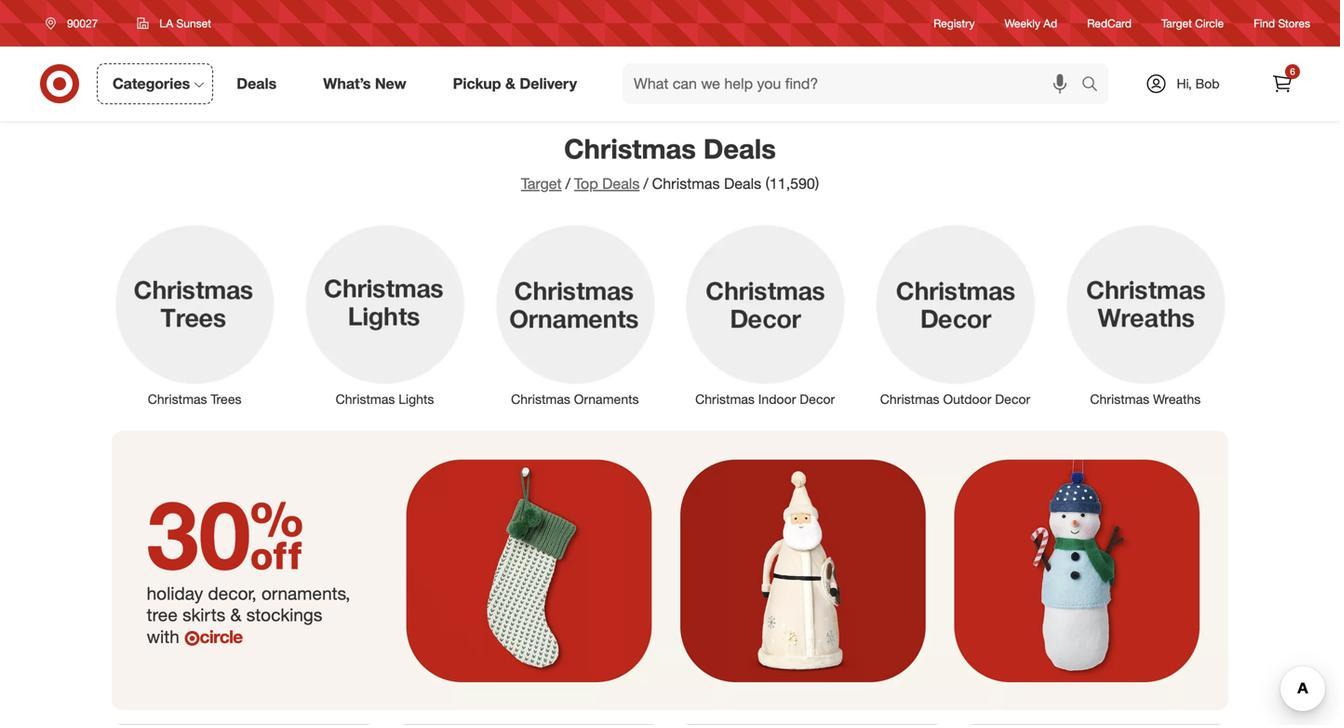 Task type: vqa. For each thing, say whether or not it's contained in the screenshot.
"PRESS"
no



Task type: locate. For each thing, give the bounding box(es) containing it.
christmas for lights
[[336, 391, 395, 407]]

christmas for wreaths
[[1090, 391, 1150, 407]]

&
[[505, 75, 516, 93], [230, 604, 242, 625]]

decor right outdoor
[[995, 391, 1031, 407]]

0 horizontal spatial decor
[[800, 391, 835, 407]]

christmas left the wreaths at bottom
[[1090, 391, 1150, 407]]

decor right indoor
[[800, 391, 835, 407]]

deals right top
[[602, 175, 640, 193]]

christmas wreaths
[[1090, 391, 1201, 407]]

christmas left outdoor
[[880, 391, 940, 407]]

delivery
[[520, 75, 577, 93]]

stores
[[1279, 16, 1311, 30]]

christmas lights
[[336, 391, 434, 407]]

search
[[1073, 76, 1118, 95]]

christmas outdoor decor link
[[860, 219, 1051, 409]]

christmas for outdoor
[[880, 391, 940, 407]]

decor
[[800, 391, 835, 407], [995, 391, 1031, 407]]

target link
[[521, 175, 562, 193]]

christmas ornaments
[[511, 391, 639, 407]]

christmas for ornaments
[[511, 391, 571, 407]]

target left top
[[521, 175, 562, 193]]

1 decor from the left
[[800, 391, 835, 407]]

decor for christmas outdoor decor
[[995, 391, 1031, 407]]

christmas outdoor decor
[[880, 391, 1031, 407]]

& up circle
[[230, 604, 242, 625]]

2 decor from the left
[[995, 391, 1031, 407]]

0 horizontal spatial target
[[521, 175, 562, 193]]

deals left what's
[[237, 75, 277, 93]]

with
[[147, 626, 179, 648]]

& right the pickup
[[505, 75, 516, 93]]

deals left the '(11,590)'
[[724, 175, 762, 193]]

weekly
[[1005, 16, 1041, 30]]

1 horizontal spatial target
[[1162, 16, 1192, 30]]

top deals link
[[574, 175, 640, 193]]

christmas left the trees
[[148, 391, 207, 407]]

skirts
[[183, 604, 226, 625]]

0 horizontal spatial &
[[230, 604, 242, 625]]

target
[[1162, 16, 1192, 30], [521, 175, 562, 193]]

0 vertical spatial &
[[505, 75, 516, 93]]

deals
[[237, 75, 277, 93], [704, 132, 776, 165], [602, 175, 640, 193], [724, 175, 762, 193]]

christmas left indoor
[[696, 391, 755, 407]]

/ right the top deals link
[[644, 175, 649, 193]]

christmas left lights
[[336, 391, 395, 407]]

trees
[[211, 391, 242, 407]]

bob
[[1196, 75, 1220, 92]]

christmas trees link
[[100, 219, 290, 409]]

/
[[566, 175, 571, 193], [644, 175, 649, 193]]

1 vertical spatial &
[[230, 604, 242, 625]]

registry
[[934, 16, 975, 30]]

1 horizontal spatial /
[[644, 175, 649, 193]]

hi,
[[1177, 75, 1192, 92]]

christmas
[[564, 132, 696, 165], [652, 175, 720, 193], [148, 391, 207, 407], [336, 391, 395, 407], [511, 391, 571, 407], [696, 391, 755, 407], [880, 391, 940, 407], [1090, 391, 1150, 407]]

christmas left the ornaments
[[511, 391, 571, 407]]

christmas for trees
[[148, 391, 207, 407]]

0 vertical spatial target
[[1162, 16, 1192, 30]]

christmas up the top deals link
[[564, 132, 696, 165]]

6
[[1290, 66, 1296, 77]]

la sunset
[[160, 16, 211, 30]]

0 horizontal spatial /
[[566, 175, 571, 193]]

christmas lights link
[[290, 219, 480, 409]]

(11,590)
[[766, 175, 819, 193]]

target left circle
[[1162, 16, 1192, 30]]

christmas indoor decor
[[696, 391, 835, 407]]

What can we help you find? suggestions appear below search field
[[623, 63, 1086, 104]]

/ left top
[[566, 175, 571, 193]]

outdoor
[[943, 391, 992, 407]]

1 vertical spatial target
[[521, 175, 562, 193]]

30
[[147, 477, 304, 592]]

hi, bob
[[1177, 75, 1220, 92]]

christmas wreaths link
[[1051, 219, 1241, 409]]

decor for christmas indoor decor
[[800, 391, 835, 407]]

target inside christmas deals target / top deals / christmas deals (11,590)
[[521, 175, 562, 193]]

tree
[[147, 604, 178, 625]]

christmas deals target / top deals / christmas deals (11,590)
[[521, 132, 819, 193]]

1 horizontal spatial decor
[[995, 391, 1031, 407]]



Task type: describe. For each thing, give the bounding box(es) containing it.
holiday decor, ornaments, tree skirts & stockings with
[[147, 583, 350, 648]]

la sunset button
[[125, 7, 223, 40]]

target circle
[[1162, 16, 1224, 30]]

stockings
[[246, 604, 322, 625]]

lights
[[399, 391, 434, 407]]

christmas right the top deals link
[[652, 175, 720, 193]]

deals link
[[221, 63, 300, 104]]

& inside holiday decor, ornaments, tree skirts & stockings with
[[230, 604, 242, 625]]

la
[[160, 16, 173, 30]]

categories
[[113, 75, 190, 93]]

ornaments,
[[262, 583, 350, 604]]

circle
[[200, 626, 243, 648]]

target inside 'link'
[[1162, 16, 1192, 30]]

wreaths
[[1153, 391, 1201, 407]]

redcard link
[[1088, 15, 1132, 31]]

christmas indoor decor link
[[670, 219, 860, 409]]

top
[[574, 175, 598, 193]]

new
[[375, 75, 406, 93]]

weekly ad
[[1005, 16, 1058, 30]]

registry link
[[934, 15, 975, 31]]

pickup & delivery link
[[437, 63, 600, 104]]

6 link
[[1262, 63, 1303, 104]]

pickup & delivery
[[453, 75, 577, 93]]

90027
[[67, 16, 98, 30]]

categories link
[[97, 63, 213, 104]]

christmas ornaments link
[[480, 219, 670, 409]]

holiday
[[147, 583, 203, 604]]

sunset
[[176, 16, 211, 30]]

what's new
[[323, 75, 406, 93]]

deals up the '(11,590)'
[[704, 132, 776, 165]]

christmas for deals
[[564, 132, 696, 165]]

christmas trees
[[148, 391, 242, 407]]

indoor
[[759, 391, 796, 407]]

find stores
[[1254, 16, 1311, 30]]

redcard
[[1088, 16, 1132, 30]]

deals inside deals link
[[237, 75, 277, 93]]

what's new link
[[307, 63, 430, 104]]

ornaments
[[574, 391, 639, 407]]

find
[[1254, 16, 1276, 30]]

christmas for indoor
[[696, 391, 755, 407]]

1 / from the left
[[566, 175, 571, 193]]

ad
[[1044, 16, 1058, 30]]

90027 button
[[34, 7, 118, 40]]

decor,
[[208, 583, 257, 604]]

pickup
[[453, 75, 501, 93]]

weekly ad link
[[1005, 15, 1058, 31]]

what's
[[323, 75, 371, 93]]

target circle link
[[1162, 15, 1224, 31]]

find stores link
[[1254, 15, 1311, 31]]

circle
[[1195, 16, 1224, 30]]

2 / from the left
[[644, 175, 649, 193]]

1 horizontal spatial &
[[505, 75, 516, 93]]

search button
[[1073, 63, 1118, 108]]



